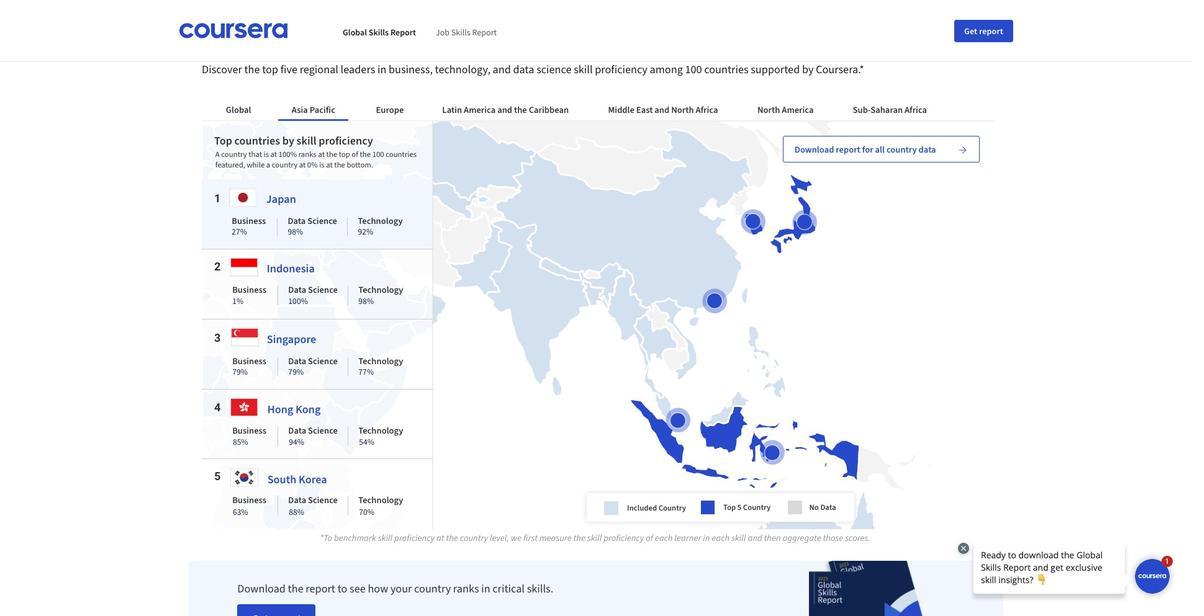 Task type: locate. For each thing, give the bounding box(es) containing it.
1 horizontal spatial skills
[[451, 26, 471, 37]]

global
[[343, 26, 367, 37]]

report
[[980, 25, 1004, 36]]

report right job
[[472, 26, 497, 37]]

skills
[[369, 26, 389, 37], [451, 26, 471, 37]]

global skills report link
[[343, 26, 416, 37]]

skills right global
[[369, 26, 389, 37]]

get report
[[965, 25, 1004, 36]]

global skills report
[[343, 26, 416, 37]]

0 horizontal spatial skills
[[369, 26, 389, 37]]

report for global skills report
[[391, 26, 416, 37]]

2 report from the left
[[472, 26, 497, 37]]

1 skills from the left
[[369, 26, 389, 37]]

report left job
[[391, 26, 416, 37]]

skills for job
[[451, 26, 471, 37]]

2 skills from the left
[[451, 26, 471, 37]]

report for job skills report
[[472, 26, 497, 37]]

1 horizontal spatial report
[[472, 26, 497, 37]]

job skills report
[[436, 26, 497, 37]]

1 report from the left
[[391, 26, 416, 37]]

job skills report link
[[436, 26, 497, 37]]

report
[[391, 26, 416, 37], [472, 26, 497, 37]]

0 horizontal spatial report
[[391, 26, 416, 37]]

skills right job
[[451, 26, 471, 37]]



Task type: vqa. For each thing, say whether or not it's contained in the screenshot.
Graduate
no



Task type: describe. For each thing, give the bounding box(es) containing it.
get
[[965, 25, 978, 36]]

get report button
[[955, 20, 1014, 42]]

coursera logo image
[[179, 23, 288, 39]]

skills for global
[[369, 26, 389, 37]]

job
[[436, 26, 450, 37]]



